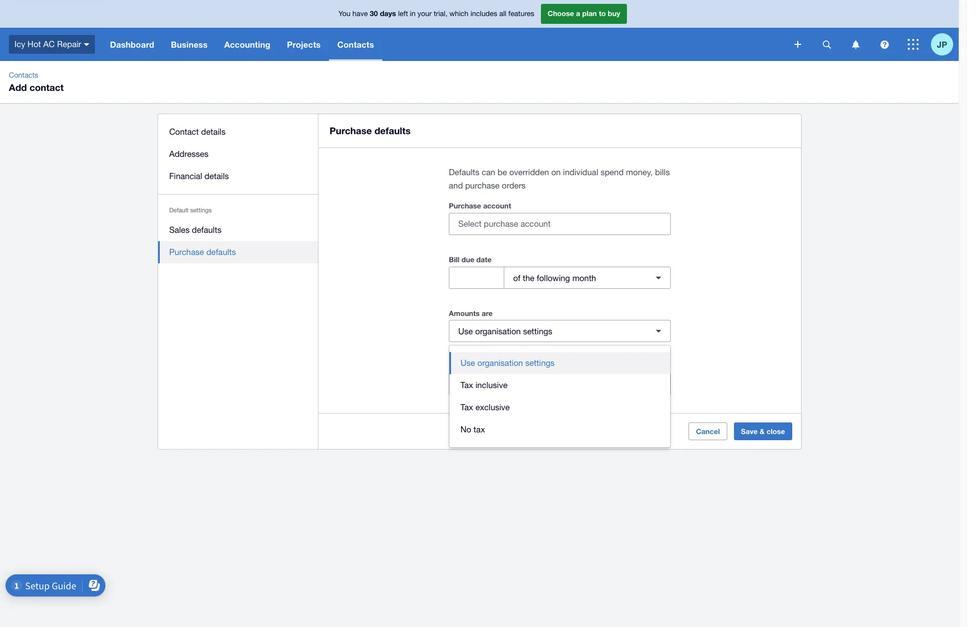 Task type: describe. For each thing, give the bounding box(es) containing it.
use organisation settings inside use organisation settings button
[[461, 359, 555, 368]]

contact details
[[169, 127, 226, 137]]

&
[[760, 427, 765, 436]]

you have 30 days left in your trial, which includes all features
[[339, 9, 535, 18]]

sales defaults button
[[158, 219, 319, 241]]

tax inclusive button
[[450, 375, 671, 397]]

icy hot ac repair
[[14, 39, 81, 49]]

purchase tax
[[449, 363, 494, 371]]

contacts for contacts
[[338, 39, 374, 49]]

includes
[[471, 10, 498, 18]]

hot
[[28, 39, 41, 49]]

use for purchase
[[459, 380, 473, 389]]

no tax button
[[450, 419, 671, 441]]

Purchase account field
[[450, 214, 671, 235]]

save & close button
[[734, 423, 793, 441]]

amounts are
[[449, 309, 493, 318]]

purchase
[[465, 181, 500, 190]]

sales defaults
[[169, 225, 222, 235]]

icy hot ac repair button
[[0, 28, 102, 61]]

business button
[[163, 28, 216, 61]]

of
[[514, 273, 521, 283]]

organisation for amounts are
[[476, 327, 521, 336]]

spend
[[601, 168, 624, 177]]

jp
[[938, 39, 948, 49]]

money,
[[626, 168, 653, 177]]

list box containing use organisation settings
[[450, 346, 671, 448]]

buy
[[608, 9, 621, 18]]

your
[[418, 10, 432, 18]]

amounts
[[449, 309, 480, 318]]

cancel
[[696, 427, 720, 436]]

default
[[169, 207, 189, 214]]

details for contact details
[[201, 127, 226, 137]]

inclusive
[[476, 381, 508, 390]]

ac
[[43, 39, 55, 49]]

dashboard link
[[102, 28, 163, 61]]

tax exclusive button
[[450, 397, 671, 419]]

trial,
[[434, 10, 448, 18]]

use for amounts
[[459, 327, 473, 336]]

choose
[[548, 9, 574, 18]]

all
[[500, 10, 507, 18]]

of the following month button
[[504, 267, 671, 289]]

use organisation settings for tax
[[459, 380, 553, 389]]

accounting button
[[216, 28, 279, 61]]

repair
[[57, 39, 81, 49]]

contacts button
[[329, 28, 383, 61]]

individual
[[563, 168, 599, 177]]

defaults can be overridden on individual spend money, bills and purchase orders
[[449, 168, 670, 190]]

date
[[477, 255, 492, 264]]

organisation for purchase tax
[[476, 380, 521, 389]]

none number field inside bill due date group
[[450, 268, 504, 289]]

projects
[[287, 39, 321, 49]]

menu containing contact details
[[158, 114, 319, 270]]

settings up sales defaults
[[190, 207, 212, 214]]

dashboard
[[110, 39, 154, 49]]

following
[[537, 273, 570, 283]]

in
[[410, 10, 416, 18]]

close
[[767, 427, 786, 436]]

due
[[462, 255, 475, 264]]

contacts add contact
[[9, 71, 64, 93]]

bills
[[656, 168, 670, 177]]

cancel button
[[689, 423, 728, 441]]

defaults
[[449, 168, 480, 177]]

tax for purchase tax
[[483, 363, 494, 371]]

exclusive
[[476, 403, 510, 412]]

on
[[552, 168, 561, 177]]

can
[[482, 168, 496, 177]]

bill
[[449, 255, 460, 264]]

settings up use organisation settings button
[[523, 327, 553, 336]]

the
[[523, 273, 535, 283]]

tax exclusive
[[461, 403, 510, 412]]



Task type: locate. For each thing, give the bounding box(es) containing it.
tax inclusive
[[461, 381, 508, 390]]

addresses button
[[158, 143, 319, 165]]

are
[[482, 309, 493, 318]]

0 vertical spatial tax
[[483, 363, 494, 371]]

tax
[[461, 381, 473, 390], [461, 403, 473, 412]]

tax inside button
[[461, 381, 473, 390]]

1 vertical spatial contacts
[[9, 71, 38, 79]]

purchase defaults
[[330, 125, 411, 137], [169, 248, 236, 257]]

1 vertical spatial tax
[[474, 425, 485, 435]]

and
[[449, 181, 463, 190]]

details right "contact" in the top left of the page
[[201, 127, 226, 137]]

month
[[573, 273, 597, 283]]

1 vertical spatial use
[[461, 359, 475, 368]]

accounting
[[224, 39, 271, 49]]

group containing use organisation settings
[[450, 346, 671, 448]]

list box
[[450, 346, 671, 448]]

1 vertical spatial purchase defaults
[[169, 248, 236, 257]]

tax up inclusive
[[483, 363, 494, 371]]

0 vertical spatial contacts
[[338, 39, 374, 49]]

bill due date group
[[449, 267, 671, 289]]

days
[[380, 9, 396, 18]]

0 vertical spatial organisation
[[476, 327, 521, 336]]

financial details
[[169, 172, 229, 181]]

0 horizontal spatial purchase defaults
[[169, 248, 236, 257]]

use inside use organisation settings button
[[461, 359, 475, 368]]

addresses
[[169, 149, 209, 159]]

0 vertical spatial use organisation settings button
[[449, 320, 671, 343]]

features
[[509, 10, 535, 18]]

financial
[[169, 172, 202, 181]]

add
[[9, 82, 27, 93]]

menu
[[158, 114, 319, 270]]

1 vertical spatial use organisation settings
[[461, 359, 555, 368]]

a
[[576, 9, 581, 18]]

contacts down have
[[338, 39, 374, 49]]

use organisation settings up exclusive
[[459, 380, 553, 389]]

details down addresses button
[[205, 172, 229, 181]]

purchase
[[330, 125, 372, 137], [449, 202, 481, 210], [169, 248, 204, 257], [449, 363, 481, 371]]

have
[[353, 10, 368, 18]]

svg image
[[908, 39, 919, 50], [823, 40, 831, 49], [852, 40, 860, 49], [795, 41, 802, 48], [84, 43, 90, 46]]

save
[[741, 427, 758, 436]]

2 tax from the top
[[461, 403, 473, 412]]

overridden
[[510, 168, 549, 177]]

1 vertical spatial use organisation settings button
[[449, 374, 671, 396]]

0 vertical spatial details
[[201, 127, 226, 137]]

organisation inside use organisation settings button
[[478, 359, 523, 368]]

default settings
[[169, 207, 212, 214]]

which
[[450, 10, 469, 18]]

details for financial details
[[205, 172, 229, 181]]

projects button
[[279, 28, 329, 61]]

group
[[450, 346, 671, 448]]

0 vertical spatial defaults
[[375, 125, 411, 137]]

tax inside 'no tax' 'button'
[[474, 425, 485, 435]]

tax for tax exclusive
[[461, 403, 473, 412]]

sales
[[169, 225, 190, 235]]

navigation
[[102, 28, 787, 61]]

1 vertical spatial tax
[[461, 403, 473, 412]]

contact
[[30, 82, 64, 93]]

contacts inside the contacts add contact
[[9, 71, 38, 79]]

tax inside button
[[461, 403, 473, 412]]

1 tax from the top
[[461, 381, 473, 390]]

you
[[339, 10, 351, 18]]

1 horizontal spatial contacts
[[338, 39, 374, 49]]

svg image inside icy hot ac repair popup button
[[84, 43, 90, 46]]

orders
[[502, 181, 526, 190]]

organisation up inclusive
[[478, 359, 523, 368]]

save & close
[[741, 427, 786, 436]]

1 vertical spatial defaults
[[192, 225, 222, 235]]

organisation up exclusive
[[476, 380, 521, 389]]

purchase inside button
[[169, 248, 204, 257]]

contact details button
[[158, 121, 319, 143]]

1 vertical spatial details
[[205, 172, 229, 181]]

settings down use organisation settings button
[[523, 380, 553, 389]]

contacts
[[338, 39, 374, 49], [9, 71, 38, 79]]

2 vertical spatial defaults
[[206, 248, 236, 257]]

use down amounts at left
[[459, 327, 473, 336]]

defaults for sales defaults button
[[192, 225, 222, 235]]

financial details button
[[158, 165, 319, 188]]

2 use organisation settings button from the top
[[449, 374, 671, 396]]

use organisation settings for are
[[459, 327, 553, 336]]

left
[[398, 10, 408, 18]]

purchase account
[[449, 202, 511, 210]]

1 horizontal spatial purchase defaults
[[330, 125, 411, 137]]

2 vertical spatial use organisation settings
[[459, 380, 553, 389]]

2 vertical spatial use
[[459, 380, 473, 389]]

0 vertical spatial use
[[459, 327, 473, 336]]

of the following month
[[514, 273, 597, 283]]

use organisation settings button
[[450, 353, 671, 375]]

use organisation settings button up tax exclusive button
[[449, 374, 671, 396]]

contacts up 'add' on the top
[[9, 71, 38, 79]]

contacts link
[[4, 70, 43, 81]]

defaults
[[375, 125, 411, 137], [192, 225, 222, 235], [206, 248, 236, 257]]

svg image
[[881, 40, 889, 49]]

2 vertical spatial organisation
[[476, 380, 521, 389]]

settings inside button
[[526, 359, 555, 368]]

use organisation settings button
[[449, 320, 671, 343], [449, 374, 671, 396]]

account
[[483, 202, 511, 210]]

use organisation settings down the are
[[459, 327, 553, 336]]

use down purchase tax
[[459, 380, 473, 389]]

jp button
[[932, 28, 959, 61]]

be
[[498, 168, 507, 177]]

tax for no tax
[[474, 425, 485, 435]]

tax up no
[[461, 403, 473, 412]]

contacts inside dropdown button
[[338, 39, 374, 49]]

use organisation settings up inclusive
[[461, 359, 555, 368]]

use organisation settings button for purchase tax
[[449, 374, 671, 396]]

1 vertical spatial organisation
[[478, 359, 523, 368]]

banner containing jp
[[0, 0, 959, 61]]

use
[[459, 327, 473, 336], [461, 359, 475, 368], [459, 380, 473, 389]]

no tax
[[461, 425, 485, 435]]

banner
[[0, 0, 959, 61]]

details
[[201, 127, 226, 137], [205, 172, 229, 181]]

use organisation settings button up use organisation settings button
[[449, 320, 671, 343]]

0 horizontal spatial contacts
[[9, 71, 38, 79]]

1 use organisation settings button from the top
[[449, 320, 671, 343]]

use organisation settings button for amounts are
[[449, 320, 671, 343]]

0 vertical spatial purchase defaults
[[330, 125, 411, 137]]

use organisation settings
[[459, 327, 553, 336], [461, 359, 555, 368], [459, 380, 553, 389]]

tax down purchase tax
[[461, 381, 473, 390]]

tax right no
[[474, 425, 485, 435]]

0 vertical spatial tax
[[461, 381, 473, 390]]

tax
[[483, 363, 494, 371], [474, 425, 485, 435]]

navigation containing dashboard
[[102, 28, 787, 61]]

plan
[[583, 9, 597, 18]]

purchase defaults button
[[158, 241, 319, 264]]

contacts for contacts add contact
[[9, 71, 38, 79]]

None number field
[[450, 268, 504, 289]]

to
[[599, 9, 606, 18]]

bill due date
[[449, 255, 492, 264]]

icy
[[14, 39, 25, 49]]

choose a plan to buy
[[548, 9, 621, 18]]

organisation
[[476, 327, 521, 336], [478, 359, 523, 368], [476, 380, 521, 389]]

use up tax inclusive
[[461, 359, 475, 368]]

purchase defaults inside purchase defaults button
[[169, 248, 236, 257]]

contact
[[169, 127, 199, 137]]

defaults for purchase defaults button at the left of the page
[[206, 248, 236, 257]]

30
[[370, 9, 378, 18]]

settings up tax inclusive button
[[526, 359, 555, 368]]

organisation down the are
[[476, 327, 521, 336]]

settings
[[190, 207, 212, 214], [523, 327, 553, 336], [526, 359, 555, 368], [523, 380, 553, 389]]

business
[[171, 39, 208, 49]]

no
[[461, 425, 472, 435]]

tax for tax inclusive
[[461, 381, 473, 390]]

0 vertical spatial use organisation settings
[[459, 327, 553, 336]]



Task type: vqa. For each thing, say whether or not it's contained in the screenshot.
days
yes



